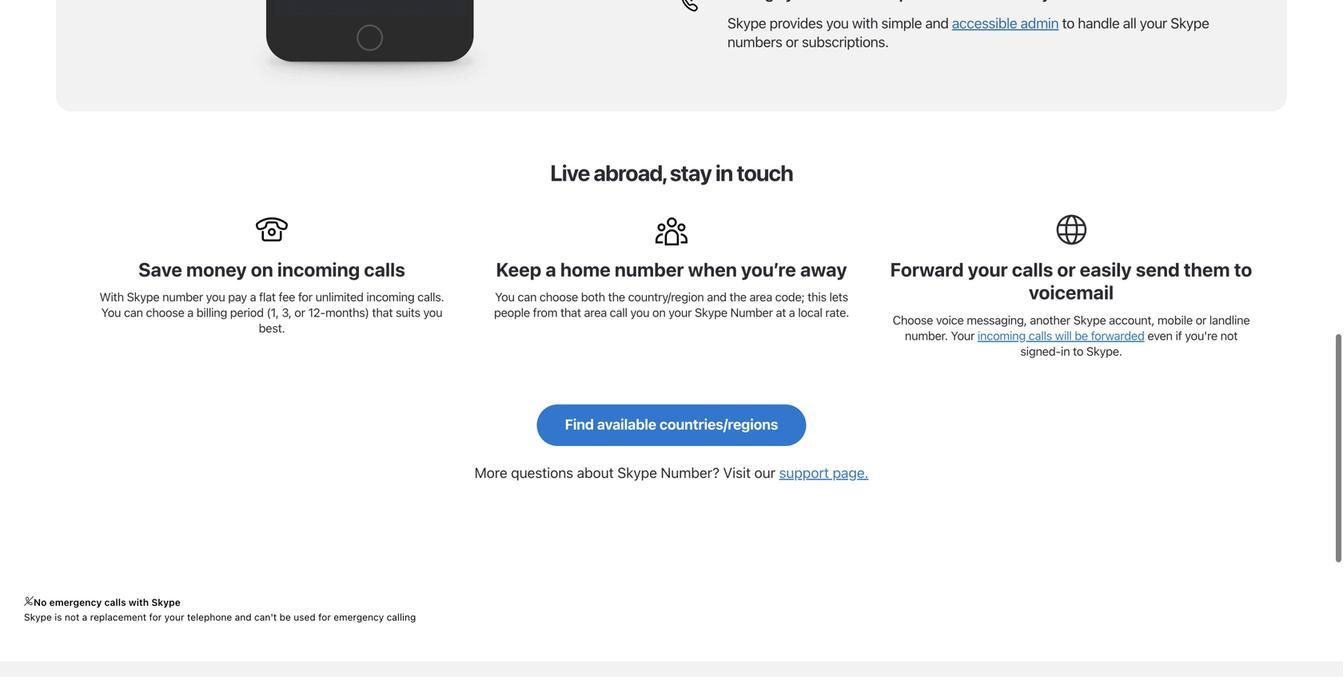 Task type: locate. For each thing, give the bounding box(es) containing it.
find
[[565, 416, 594, 433]]

or inside "with skype number you pay a flat fee for unlimited incoming calls. you can choose a billing period (1, 3, or 12-months) that suits you best."
[[295, 306, 305, 320]]

1 vertical spatial not
[[65, 612, 79, 623]]

1 horizontal spatial not
[[1221, 329, 1238, 343]]

calls inside forward your calls or easily send them to voicemail
[[1012, 258, 1054, 281]]

a left flat
[[250, 290, 256, 304]]

2 horizontal spatial incoming
[[978, 329, 1026, 343]]

to down incoming calls will be forwarded link
[[1073, 344, 1084, 358]]

on down 'country/region' at the top of the page
[[653, 306, 666, 320]]

1 horizontal spatial that
[[561, 306, 581, 320]]

forward
[[891, 258, 964, 281]]

to
[[1063, 14, 1075, 32], [1235, 258, 1253, 281], [1073, 344, 1084, 358]]

and down the when
[[707, 290, 727, 304]]

calls
[[364, 258, 405, 281], [1012, 258, 1054, 281], [1029, 329, 1053, 343], [104, 597, 126, 608]]

your right all
[[1140, 14, 1168, 32]]

0 horizontal spatial on
[[251, 258, 273, 281]]

countries/regions
[[660, 416, 779, 433]]

on inside you can choose both the country/region and the area code; this lets people from that area call you on your skype number at a local rate.
[[653, 306, 666, 320]]

calls up "signed-" at the right bottom of page
[[1029, 329, 1053, 343]]

2 vertical spatial incoming
[[978, 329, 1026, 343]]

and left the can't
[[235, 612, 252, 623]]

country/region
[[628, 290, 704, 304]]

easily
[[1080, 258, 1132, 281]]

0 vertical spatial emergency
[[49, 597, 102, 608]]

1 horizontal spatial with
[[853, 14, 878, 32]]

not down landline
[[1221, 329, 1238, 343]]

0 horizontal spatial that
[[372, 306, 393, 320]]

in right stay
[[716, 160, 733, 186]]

save
[[138, 258, 182, 281]]

on
[[251, 258, 273, 281], [653, 306, 666, 320]]

messaging,
[[967, 313, 1027, 327]]

1 horizontal spatial be
[[1075, 329, 1089, 343]]

0 horizontal spatial choose
[[146, 306, 184, 320]]

at
[[776, 306, 786, 320]]

emergency left calling
[[334, 612, 384, 623]]

stay
[[670, 160, 712, 186]]

1 horizontal spatial you
[[495, 290, 515, 304]]

on up flat
[[251, 258, 273, 281]]

calls up 'replacement'
[[104, 597, 126, 608]]

0 horizontal spatial not
[[65, 612, 79, 623]]

accessible
[[952, 14, 1018, 32]]

skype up forwarded
[[1074, 313, 1107, 327]]

this
[[808, 290, 827, 304]]

0 vertical spatial incoming
[[277, 258, 360, 281]]

you
[[827, 14, 849, 32], [206, 290, 225, 304], [423, 306, 443, 320], [631, 306, 650, 320]]

a right keep
[[546, 258, 556, 281]]

for
[[298, 290, 313, 304], [149, 612, 162, 623], [318, 612, 331, 623]]

you
[[495, 290, 515, 304], [101, 306, 121, 320]]

choose inside you can choose both the country/region and the area code; this lets people from that area call you on your skype number at a local rate.
[[540, 290, 578, 304]]

live abroad, stay in touch
[[550, 160, 793, 186]]

all
[[1124, 14, 1137, 32]]

0 vertical spatial in
[[716, 160, 733, 186]]

suits
[[396, 306, 421, 320]]

voicemail
[[1029, 281, 1114, 304]]

1 horizontal spatial for
[[298, 290, 313, 304]]

or
[[786, 33, 799, 50], [1058, 258, 1076, 281], [295, 306, 305, 320], [1196, 313, 1207, 327]]

you down calls.
[[423, 306, 443, 320]]

choose
[[540, 290, 578, 304], [146, 306, 184, 320]]

1 vertical spatial in
[[1061, 344, 1070, 358]]

you're
[[1186, 329, 1218, 343]]

1 vertical spatial area
[[584, 306, 607, 320]]

your up messaging,
[[968, 258, 1008, 281]]

0 horizontal spatial area
[[584, 306, 607, 320]]

you're
[[741, 258, 797, 281]]

0 horizontal spatial the
[[608, 290, 625, 304]]

area up the number
[[750, 290, 773, 304]]

with up 'replacement'
[[129, 597, 149, 608]]

local
[[798, 306, 823, 320]]

a right at
[[789, 306, 795, 320]]

1 horizontal spatial and
[[707, 290, 727, 304]]

our
[[755, 464, 776, 481]]

you up the billing
[[206, 290, 225, 304]]

not right is
[[65, 612, 79, 623]]

if
[[1176, 329, 1183, 343]]

0 vertical spatial area
[[750, 290, 773, 304]]

your down 'country/region' at the top of the page
[[669, 306, 692, 320]]

can
[[518, 290, 537, 304], [124, 306, 143, 320]]

skype right with
[[127, 290, 160, 304]]

1 horizontal spatial can
[[518, 290, 537, 304]]

1 vertical spatial be
[[280, 612, 291, 623]]

0 vertical spatial not
[[1221, 329, 1238, 343]]

with
[[100, 290, 124, 304]]

can up the people
[[518, 290, 537, 304]]

voice
[[936, 313, 964, 327]]

replacement
[[90, 612, 146, 623]]

2 horizontal spatial and
[[926, 14, 949, 32]]

0 horizontal spatial with
[[129, 597, 149, 608]]

0 horizontal spatial for
[[149, 612, 162, 623]]

the up call
[[608, 290, 625, 304]]

your inside forward your calls or easily send them to voicemail
[[968, 258, 1008, 281]]

skype
[[728, 14, 767, 32], [1171, 14, 1210, 32], [127, 290, 160, 304], [695, 306, 728, 320], [1074, 313, 1107, 327], [618, 464, 657, 481], [151, 597, 181, 608], [24, 612, 52, 623]]

calls up "voicemail"
[[1012, 258, 1054, 281]]

0 vertical spatial be
[[1075, 329, 1089, 343]]

about
[[577, 464, 614, 481]]

number up 'country/region' at the top of the page
[[615, 258, 684, 281]]

1 horizontal spatial area
[[750, 290, 773, 304]]

skype right all
[[1171, 14, 1210, 32]]

abroad,
[[594, 160, 666, 186]]

in down will
[[1061, 344, 1070, 358]]

provides
[[770, 14, 823, 32]]

0 horizontal spatial you
[[101, 306, 121, 320]]

or right 3,
[[295, 306, 305, 320]]

and inside you can choose both the country/region and the area code; this lets people from that area call you on your skype number at a local rate.
[[707, 290, 727, 304]]

you down with
[[101, 306, 121, 320]]

1 horizontal spatial choose
[[540, 290, 578, 304]]

skype inside you can choose both the country/region and the area code; this lets people from that area call you on your skype number at a local rate.
[[695, 306, 728, 320]]

your
[[951, 329, 975, 343]]

visit
[[724, 464, 751, 481]]

0 vertical spatial choose
[[540, 290, 578, 304]]

(1,
[[267, 306, 279, 320]]

be left used
[[280, 612, 291, 623]]

2 vertical spatial and
[[235, 612, 252, 623]]

that right from
[[561, 306, 581, 320]]

for right fee
[[298, 290, 313, 304]]

admin
[[1021, 14, 1059, 32]]

incoming down messaging,
[[978, 329, 1026, 343]]

0 vertical spatial you
[[495, 290, 515, 304]]

incoming calls will be forwarded
[[978, 329, 1145, 343]]

to inside forward your calls or easily send them to voicemail
[[1235, 258, 1253, 281]]

1 horizontal spatial emergency
[[334, 612, 384, 623]]

1 vertical spatial number
[[162, 290, 203, 304]]

0 vertical spatial to
[[1063, 14, 1075, 32]]

that
[[372, 306, 393, 320], [561, 306, 581, 320]]

the up the number
[[730, 290, 747, 304]]

incoming
[[277, 258, 360, 281], [367, 290, 415, 304], [978, 329, 1026, 343]]

0 horizontal spatial and
[[235, 612, 252, 623]]

to right them
[[1235, 258, 1253, 281]]

months)
[[326, 306, 369, 320]]

and right simple
[[926, 14, 949, 32]]

2 vertical spatial to
[[1073, 344, 1084, 358]]

1 horizontal spatial number
[[615, 258, 684, 281]]

1 that from the left
[[372, 306, 393, 320]]

1 horizontal spatial on
[[653, 306, 666, 320]]

you right call
[[631, 306, 650, 320]]

to right admin
[[1063, 14, 1075, 32]]

with up "subscriptions."
[[853, 14, 878, 32]]

1 horizontal spatial incoming
[[367, 290, 415, 304]]

you up the people
[[495, 290, 515, 304]]

1 vertical spatial you
[[101, 306, 121, 320]]

1 vertical spatial on
[[653, 306, 666, 320]]

not
[[1221, 329, 1238, 343], [65, 612, 79, 623]]

can down save
[[124, 306, 143, 320]]

choose up from
[[540, 290, 578, 304]]

1 vertical spatial and
[[707, 290, 727, 304]]

or up you're
[[1196, 313, 1207, 327]]

or inside to handle all your skype numbers or subscriptions.
[[786, 33, 799, 50]]

to inside to handle all your skype numbers or subscriptions.
[[1063, 14, 1075, 32]]

1 vertical spatial emergency
[[334, 612, 384, 623]]

even if you're not signed-in to skype.
[[1021, 329, 1238, 358]]

0 horizontal spatial can
[[124, 306, 143, 320]]

for inside "with skype number you pay a flat fee for unlimited incoming calls. you can choose a billing period (1, 3, or 12-months) that suits you best."
[[298, 290, 313, 304]]

skype inside to handle all your skype numbers or subscriptions.
[[1171, 14, 1210, 32]]

find available countries/regions
[[565, 416, 779, 433]]

code;
[[776, 290, 805, 304]]

0 vertical spatial can
[[518, 290, 537, 304]]

or up "voicemail"
[[1058, 258, 1076, 281]]

for right 'replacement'
[[149, 612, 162, 623]]

for right used
[[318, 612, 331, 623]]

1 vertical spatial with
[[129, 597, 149, 608]]

0 horizontal spatial number
[[162, 290, 203, 304]]

be right will
[[1075, 329, 1089, 343]]

incoming up suits
[[367, 290, 415, 304]]

area
[[750, 290, 773, 304], [584, 306, 607, 320]]

1 horizontal spatial the
[[730, 290, 747, 304]]

that left suits
[[372, 306, 393, 320]]

number inside "with skype number you pay a flat fee for unlimited incoming calls. you can choose a billing period (1, 3, or 12-months) that suits you best."
[[162, 290, 203, 304]]

area down the both
[[584, 306, 607, 320]]

0 vertical spatial and
[[926, 14, 949, 32]]

or inside forward your calls or easily send them to voicemail
[[1058, 258, 1076, 281]]

handle
[[1078, 14, 1120, 32]]

people
[[494, 306, 530, 320]]

skype inside "with skype number you pay a flat fee for unlimited incoming calls. you can choose a billing period (1, 3, or 12-months) that suits you best."
[[127, 290, 160, 304]]

1 vertical spatial can
[[124, 306, 143, 320]]

emergency up is
[[49, 597, 102, 608]]

1 vertical spatial choose
[[146, 306, 184, 320]]

number up the billing
[[162, 290, 203, 304]]

skype left the number
[[695, 306, 728, 320]]

incoming up unlimited
[[277, 258, 360, 281]]

1 vertical spatial incoming
[[367, 290, 415, 304]]

1 vertical spatial to
[[1235, 258, 1253, 281]]

subscriptions.
[[802, 33, 889, 50]]

1 horizontal spatial in
[[1061, 344, 1070, 358]]

be
[[1075, 329, 1089, 343], [280, 612, 291, 623]]

a right is
[[82, 612, 87, 623]]

will
[[1056, 329, 1072, 343]]

you inside "with skype number you pay a flat fee for unlimited incoming calls. you can choose a billing period (1, 3, or 12-months) that suits you best."
[[101, 306, 121, 320]]

choose
[[893, 313, 934, 327]]

choose down save
[[146, 306, 184, 320]]

0 vertical spatial number
[[615, 258, 684, 281]]

page.
[[833, 464, 869, 481]]

best.
[[259, 321, 285, 335]]

the
[[608, 290, 625, 304], [730, 290, 747, 304]]

mobile
[[1158, 313, 1193, 327]]

your
[[1140, 14, 1168, 32], [968, 258, 1008, 281], [669, 306, 692, 320], [164, 612, 184, 623]]

call
[[610, 306, 628, 320]]

number
[[615, 258, 684, 281], [162, 290, 203, 304]]

2 the from the left
[[730, 290, 747, 304]]

numbers
[[728, 33, 783, 50]]

emergency
[[49, 597, 102, 608], [334, 612, 384, 623]]

2 that from the left
[[561, 306, 581, 320]]

skype provides you with simple and accessible admin
[[728, 14, 1059, 32]]

with for skype
[[129, 597, 149, 608]]

or down provides
[[786, 33, 799, 50]]

0 vertical spatial with
[[853, 14, 878, 32]]



Task type: describe. For each thing, give the bounding box(es) containing it.
1 the from the left
[[608, 290, 625, 304]]

your left telephone
[[164, 612, 184, 623]]

0 vertical spatial on
[[251, 258, 273, 281]]

no emergency calls with skype
[[34, 597, 181, 608]]

touch
[[737, 160, 793, 186]]

with for simple
[[853, 14, 878, 32]]

support page. link
[[780, 464, 869, 481]]

keep
[[496, 258, 542, 281]]

calls up suits
[[364, 258, 405, 281]]

can inside you can choose both the country/region and the area code; this lets people from that area call you on your skype number at a local rate.
[[518, 290, 537, 304]]

your inside you can choose both the country/region and the area code; this lets people from that area call you on your skype number at a local rate.
[[669, 306, 692, 320]]

you can choose both the country/region and the area code; this lets people from that area call you on your skype number at a local rate.
[[494, 290, 849, 320]]

number.
[[905, 329, 948, 343]]

home
[[561, 258, 611, 281]]

questions
[[511, 464, 574, 481]]

not inside even if you're not signed-in to skype.
[[1221, 329, 1238, 343]]

support
[[780, 464, 829, 481]]

that inside you can choose both the country/region and the area code; this lets people from that area call you on your skype number at a local rate.
[[561, 306, 581, 320]]

fee
[[279, 290, 295, 304]]

to inside even if you're not signed-in to skype.
[[1073, 344, 1084, 358]]

another
[[1030, 313, 1071, 327]]

choose voice messaging, another skype account, mobile or landline number. your
[[893, 313, 1250, 343]]

even
[[1148, 329, 1173, 343]]

pay
[[228, 290, 247, 304]]

0 horizontal spatial emergency
[[49, 597, 102, 608]]

you up "subscriptions."
[[827, 14, 849, 32]]

forward your calls or easily send them to voicemail
[[891, 258, 1253, 304]]

landline
[[1210, 313, 1250, 327]]

when
[[688, 258, 737, 281]]

billing
[[197, 306, 227, 320]]

in inside even if you're not signed-in to skype.
[[1061, 344, 1070, 358]]

simple
[[882, 14, 922, 32]]

more
[[475, 464, 508, 481]]

rate.
[[826, 306, 849, 320]]

skype down no
[[24, 612, 52, 623]]

to handle all your skype numbers or subscriptions.
[[728, 14, 1210, 50]]

or inside choose voice messaging, another skype account, mobile or landline number. your
[[1196, 313, 1207, 327]]

unlimited
[[316, 290, 364, 304]]

with skype number you pay a flat fee for unlimited incoming calls. you can choose a billing period (1, 3, or 12-months) that suits you best.
[[100, 290, 444, 335]]

available
[[597, 416, 657, 433]]

2 horizontal spatial for
[[318, 612, 331, 623]]

you inside you can choose both the country/region and the area code; this lets people from that area call you on your skype number at a local rate.
[[631, 306, 650, 320]]

can't
[[254, 612, 277, 623]]

0 horizontal spatial be
[[280, 612, 291, 623]]

lets
[[830, 290, 849, 304]]

calling
[[387, 612, 416, 623]]

away
[[801, 258, 848, 281]]

skype right about
[[618, 464, 657, 481]]

a inside you can choose both the country/region and the area code; this lets people from that area call you on your skype number at a local rate.
[[789, 306, 795, 320]]

period
[[230, 306, 264, 320]]

you inside you can choose both the country/region and the area code; this lets people from that area call you on your skype number at a local rate.
[[495, 290, 515, 304]]

send
[[1136, 258, 1180, 281]]

no
[[34, 597, 47, 608]]

incoming calls will be forwarded link
[[978, 329, 1145, 343]]

a left the billing
[[187, 306, 194, 320]]

money
[[186, 258, 247, 281]]

accessible admin link
[[952, 14, 1059, 32]]

skype inside choose voice messaging, another skype account, mobile or landline number. your
[[1074, 313, 1107, 327]]

both
[[581, 290, 605, 304]]

skype.
[[1087, 344, 1123, 358]]

used
[[294, 612, 316, 623]]

telephone
[[187, 612, 232, 623]]

signed-
[[1021, 344, 1061, 358]]

is
[[55, 612, 62, 623]]

skype is not a replacement for your telephone and can't be used for emergency calling
[[24, 612, 416, 623]]

0 horizontal spatial incoming
[[277, 258, 360, 281]]

number?
[[661, 464, 720, 481]]

12-
[[308, 306, 326, 320]]

that inside "with skype number you pay a flat fee for unlimited incoming calls. you can choose a billing period (1, 3, or 12-months) that suits you best."
[[372, 306, 393, 320]]

incoming inside "with skype number you pay a flat fee for unlimited incoming calls. you can choose a billing period (1, 3, or 12-months) that suits you best."
[[367, 290, 415, 304]]

save money on incoming calls
[[138, 258, 405, 281]]

live
[[550, 160, 590, 186]]

number
[[731, 306, 773, 320]]

keep a home number when you're away
[[496, 258, 848, 281]]

skype up skype is not a replacement for your telephone and can't be used for emergency calling
[[151, 597, 181, 608]]

calls.
[[418, 290, 444, 304]]

find available countries/regions button
[[537, 405, 807, 446]]

more questions about skype number? visit our support page.
[[475, 464, 869, 481]]

choose inside "with skype number you pay a flat fee for unlimited incoming calls. you can choose a billing period (1, 3, or 12-months) that suits you best."
[[146, 306, 184, 320]]

them
[[1184, 258, 1231, 281]]

can inside "with skype number you pay a flat fee for unlimited incoming calls. you can choose a billing period (1, 3, or 12-months) that suits you best."
[[124, 306, 143, 320]]

skype up numbers
[[728, 14, 767, 32]]

0 horizontal spatial in
[[716, 160, 733, 186]]

account,
[[1110, 313, 1155, 327]]

your inside to handle all your skype numbers or subscriptions.
[[1140, 14, 1168, 32]]

3,
[[282, 306, 292, 320]]

from
[[533, 306, 558, 320]]



Task type: vqa. For each thing, say whether or not it's contained in the screenshot.
page.
yes



